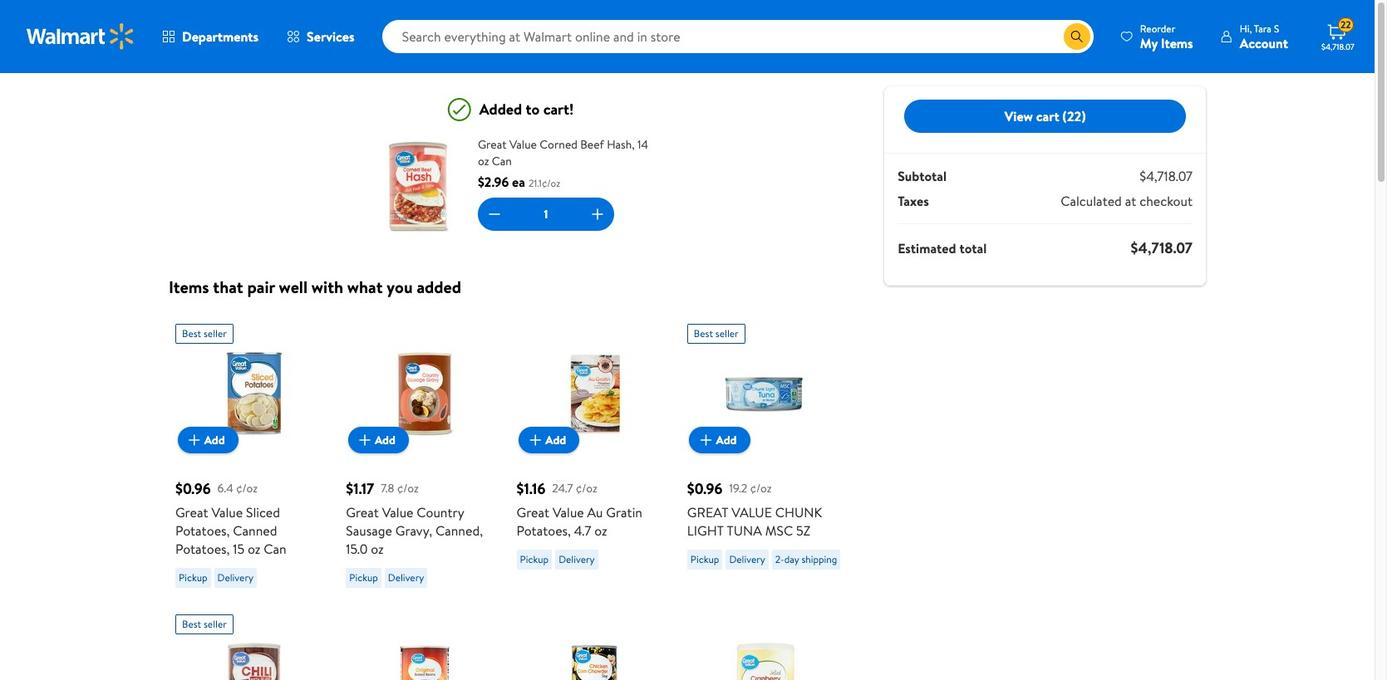 Task type: locate. For each thing, give the bounding box(es) containing it.
value down 7.8
[[382, 504, 414, 522]]

ea
[[512, 173, 525, 191]]

best seller
[[182, 327, 227, 341], [694, 327, 739, 341], [182, 618, 227, 632]]

add inside $1.16 group
[[545, 432, 566, 449]]

can inside the "great value corned beef hash, 14 oz can $2.96 ea 21.1¢/oz"
[[492, 153, 512, 170]]

oz
[[478, 153, 489, 170], [595, 522, 607, 540], [248, 540, 261, 559], [371, 540, 384, 559]]

view
[[1005, 107, 1033, 125]]

24.7
[[552, 480, 573, 497]]

best for great value chunk light tuna msc 5z
[[694, 327, 713, 341]]

1 horizontal spatial items
[[1161, 34, 1193, 52]]

$4,718.07 up checkout
[[1140, 167, 1193, 185]]

items that pair well with what you added
[[169, 276, 461, 298]]

value down 24.7
[[553, 504, 584, 522]]

seller for value
[[716, 327, 739, 341]]

Search search field
[[382, 20, 1094, 53]]

add up 6.4
[[204, 432, 225, 449]]

sausage
[[346, 522, 392, 540]]

$0.96
[[175, 479, 211, 500], [687, 479, 723, 500]]

add button
[[178, 427, 238, 454], [348, 427, 409, 454], [519, 427, 580, 454], [690, 427, 750, 454]]

1 horizontal spatial can
[[492, 153, 512, 170]]

1 $0.96 from the left
[[175, 479, 211, 500]]

4 ¢/oz from the left
[[750, 480, 772, 497]]

1 ¢/oz from the left
[[236, 480, 258, 497]]

$0.96 inside $0.96 19.2 ¢/oz great value chunk light tuna msc 5z
[[687, 479, 723, 500]]

increase quantity great value corned beef hash, 14 oz can, current quantity 1 image
[[588, 205, 608, 224]]

pickup down 15.0
[[349, 571, 378, 585]]

$4,718.07 down 22
[[1322, 41, 1355, 52]]

my
[[1140, 34, 1158, 52]]

add inside $1.17 group
[[375, 432, 396, 449]]

delivery for 4.7
[[559, 553, 595, 567]]

delivery down 4.7
[[559, 553, 595, 567]]

$0.96 inside $0.96 6.4 ¢/oz great value sliced potatoes, canned potatoes, 15 oz can
[[175, 479, 211, 500]]

delivery inside $1.17 group
[[388, 571, 424, 585]]

total
[[960, 239, 987, 257]]

best seller for great
[[694, 327, 739, 341]]

¢/oz for sliced
[[236, 480, 258, 497]]

2 vertical spatial $4,718.07
[[1131, 238, 1193, 259]]

items right my
[[1161, 34, 1193, 52]]

add button up 19.2
[[690, 427, 750, 454]]

best for great value sliced potatoes, canned potatoes, 15 oz can
[[182, 327, 201, 341]]

checkout
[[1140, 192, 1193, 210]]

seller inside 'group'
[[204, 618, 227, 632]]

potatoes,
[[175, 522, 230, 540], [517, 522, 571, 540], [175, 540, 230, 559]]

$0.96 up great
[[687, 479, 723, 500]]

well
[[279, 276, 308, 298]]

delivery down tuna at the bottom
[[729, 553, 765, 567]]

value down 6.4
[[211, 504, 243, 522]]

value for $1.16
[[553, 504, 584, 522]]

0 vertical spatial items
[[1161, 34, 1193, 52]]

2 add from the left
[[375, 432, 396, 449]]

great down added
[[478, 136, 507, 153]]

delivery
[[559, 553, 595, 567], [729, 553, 765, 567], [217, 571, 254, 585], [388, 571, 424, 585]]

5z
[[796, 522, 811, 540]]

$4,718.07 down checkout
[[1131, 238, 1193, 259]]

2-
[[775, 553, 784, 567]]

hash,
[[607, 136, 635, 153]]

hi,
[[1240, 21, 1252, 35]]

great inside $0.96 6.4 ¢/oz great value sliced potatoes, canned potatoes, 15 oz can
[[175, 504, 208, 522]]

pickup inside $1.16 group
[[520, 553, 549, 567]]

2 ¢/oz from the left
[[397, 480, 419, 497]]

$4,718.07
[[1322, 41, 1355, 52], [1140, 167, 1193, 185], [1131, 238, 1193, 259]]

pickup
[[520, 553, 549, 567], [691, 553, 719, 567], [179, 571, 207, 585], [349, 571, 378, 585]]

items left that
[[169, 276, 209, 298]]

cart
[[1036, 107, 1060, 125]]

¢/oz right 6.4
[[236, 480, 258, 497]]

2 horizontal spatial add to cart image
[[696, 431, 716, 451]]

can
[[492, 153, 512, 170], [264, 540, 287, 559]]

1 add from the left
[[204, 432, 225, 449]]

2 add to cart image from the left
[[355, 431, 375, 451]]

¢/oz
[[236, 480, 258, 497], [397, 480, 419, 497], [576, 480, 598, 497], [750, 480, 772, 497]]

you
[[387, 276, 413, 298]]

msc
[[765, 522, 793, 540]]

add button up 6.4
[[178, 427, 238, 454]]

¢/oz for country
[[397, 480, 419, 497]]

to
[[526, 99, 540, 120]]

0 horizontal spatial $0.96 group
[[175, 318, 333, 595]]

add for add button inside $1.16 group
[[545, 432, 566, 449]]

¢/oz inside $0.96 6.4 ¢/oz great value sliced potatoes, canned potatoes, 15 oz can
[[236, 480, 258, 497]]

can up $2.96
[[492, 153, 512, 170]]

3 add from the left
[[545, 432, 566, 449]]

great down $1.16
[[517, 504, 550, 522]]

with
[[312, 276, 343, 298]]

19.2
[[729, 480, 747, 497]]

¢/oz inside "$1.17 7.8 ¢/oz great value country sausage gravy, canned, 15.0 oz"
[[397, 480, 419, 497]]

add up 19.2
[[716, 432, 737, 449]]

¢/oz right 7.8
[[397, 480, 419, 497]]

¢/oz inside $0.96 19.2 ¢/oz great value chunk light tuna msc 5z
[[750, 480, 772, 497]]

15.0
[[346, 540, 368, 559]]

1 vertical spatial can
[[264, 540, 287, 559]]

2 $0.96 from the left
[[687, 479, 723, 500]]

add up 24.7
[[545, 432, 566, 449]]

0 horizontal spatial $0.96
[[175, 479, 211, 500]]

seller
[[204, 327, 227, 341], [716, 327, 739, 341], [204, 618, 227, 632]]

4 add from the left
[[716, 432, 737, 449]]

services
[[307, 27, 355, 46]]

best seller inside 'group'
[[182, 618, 227, 632]]

value
[[509, 136, 537, 153], [211, 504, 243, 522], [382, 504, 414, 522], [553, 504, 584, 522]]

au
[[587, 504, 603, 522]]

¢/oz right 19.2
[[750, 480, 772, 497]]

oz up $2.96
[[478, 153, 489, 170]]

items
[[1161, 34, 1193, 52], [169, 276, 209, 298]]

¢/oz inside $1.16 24.7 ¢/oz great value au gratin potatoes, 4.7 oz
[[576, 480, 598, 497]]

add to cart image
[[184, 431, 204, 451], [355, 431, 375, 451], [696, 431, 716, 451]]

oz right 15.0
[[371, 540, 384, 559]]

add button up 24.7
[[519, 427, 580, 454]]

decrease quantity great value corned beef hash, 14 oz can, current quantity 1 image
[[485, 205, 505, 224]]

Walmart Site-Wide search field
[[382, 20, 1094, 53]]

light
[[687, 522, 724, 540]]

1 horizontal spatial $0.96 group
[[687, 318, 845, 577]]

added
[[479, 99, 522, 120]]

tara
[[1254, 21, 1272, 35]]

1 vertical spatial items
[[169, 276, 209, 298]]

best
[[182, 327, 201, 341], [694, 327, 713, 341], [182, 618, 201, 632]]

great inside the "great value corned beef hash, 14 oz can $2.96 ea 21.1¢/oz"
[[478, 136, 507, 153]]

pickup inside $1.17 group
[[349, 571, 378, 585]]

view cart (22)
[[1005, 107, 1086, 125]]

walmart image
[[27, 23, 135, 50]]

great inside $1.16 24.7 ¢/oz great value au gratin potatoes, 4.7 oz
[[517, 504, 550, 522]]

pickup down light
[[691, 553, 719, 567]]

3 add to cart image from the left
[[696, 431, 716, 451]]

7.8
[[381, 480, 394, 497]]

1 add to cart image from the left
[[184, 431, 204, 451]]

delivery down 15
[[217, 571, 254, 585]]

great down $1.17
[[346, 504, 379, 522]]

0 horizontal spatial can
[[264, 540, 287, 559]]

0 horizontal spatial items
[[169, 276, 209, 298]]

sliced
[[246, 504, 280, 522]]

(22)
[[1063, 107, 1086, 125]]

value left corned on the left
[[509, 136, 537, 153]]

¢/oz right 24.7
[[576, 480, 598, 497]]

oz inside the "great value corned beef hash, 14 oz can $2.96 ea 21.1¢/oz"
[[478, 153, 489, 170]]

delivery down gravy,
[[388, 571, 424, 585]]

2 add button from the left
[[348, 427, 409, 454]]

value inside $1.16 24.7 ¢/oz great value au gratin potatoes, 4.7 oz
[[553, 504, 584, 522]]

departments button
[[148, 17, 273, 57]]

$1.17
[[346, 479, 374, 500]]

value for $0.96
[[211, 504, 243, 522]]

value inside "$1.17 7.8 ¢/oz great value country sausage gravy, canned, 15.0 oz"
[[382, 504, 414, 522]]

1 horizontal spatial $0.96
[[687, 479, 723, 500]]

great left canned
[[175, 504, 208, 522]]

oz right 15
[[248, 540, 261, 559]]

delivery for canned,
[[388, 571, 424, 585]]

reorder my items
[[1140, 21, 1193, 52]]

add
[[204, 432, 225, 449], [375, 432, 396, 449], [545, 432, 566, 449], [716, 432, 737, 449]]

15
[[233, 540, 245, 559]]

0 vertical spatial can
[[492, 153, 512, 170]]

$0.96 left 6.4
[[175, 479, 211, 500]]

add button inside $1.16 group
[[519, 427, 580, 454]]

gratin
[[606, 504, 643, 522]]

1 vertical spatial $4,718.07
[[1140, 167, 1193, 185]]

$0.96 6.4 ¢/oz great value sliced potatoes, canned potatoes, 15 oz can
[[175, 479, 287, 559]]

corned
[[540, 136, 578, 153]]

$1.17 7.8 ¢/oz great value country sausage gravy, canned, 15.0 oz
[[346, 479, 483, 559]]

pickup down $0.96 6.4 ¢/oz great value sliced potatoes, canned potatoes, 15 oz can
[[179, 571, 207, 585]]

great
[[478, 136, 507, 153], [175, 504, 208, 522], [346, 504, 379, 522], [517, 504, 550, 522]]

3 ¢/oz from the left
[[576, 480, 598, 497]]

pair
[[247, 276, 275, 298]]

value inside $0.96 6.4 ¢/oz great value sliced potatoes, canned potatoes, 15 oz can
[[211, 504, 243, 522]]

14
[[638, 136, 649, 153]]

oz inside $1.16 24.7 ¢/oz great value au gratin potatoes, 4.7 oz
[[595, 522, 607, 540]]

can right 15
[[264, 540, 287, 559]]

$0.96 group
[[175, 318, 333, 595], [687, 318, 845, 577]]

add button up 7.8
[[348, 427, 409, 454]]

oz right 4.7
[[595, 522, 607, 540]]

great for $1.16
[[517, 504, 550, 522]]

add to cart image
[[526, 431, 545, 451]]

view cart (22) button
[[905, 100, 1186, 133]]

¢/oz for au
[[576, 480, 598, 497]]

1 horizontal spatial add to cart image
[[355, 431, 375, 451]]

pickup down $1.16 24.7 ¢/oz great value au gratin potatoes, 4.7 oz
[[520, 553, 549, 567]]

great inside "$1.17 7.8 ¢/oz great value country sausage gravy, canned, 15.0 oz"
[[346, 504, 379, 522]]

$1.16
[[517, 479, 546, 500]]

3 add button from the left
[[519, 427, 580, 454]]

0 horizontal spatial add to cart image
[[184, 431, 204, 451]]

add up 7.8
[[375, 432, 396, 449]]

delivery inside $1.16 group
[[559, 553, 595, 567]]



Task type: describe. For each thing, give the bounding box(es) containing it.
added to cart!
[[479, 99, 574, 120]]

2 $0.96 group from the left
[[687, 318, 845, 577]]

value for $1.17
[[382, 504, 414, 522]]

oz inside $0.96 6.4 ¢/oz great value sliced potatoes, canned potatoes, 15 oz can
[[248, 540, 261, 559]]

account
[[1240, 34, 1288, 52]]

$1.16 group
[[517, 318, 674, 577]]

value
[[732, 504, 772, 522]]

cart!
[[543, 99, 574, 120]]

added
[[417, 276, 461, 298]]

add button inside $1.17 group
[[348, 427, 409, 454]]

add for add button within $1.17 group
[[375, 432, 396, 449]]

delivery for msc
[[729, 553, 765, 567]]

canned,
[[435, 522, 483, 540]]

oz inside "$1.17 7.8 ¢/oz great value country sausage gravy, canned, 15.0 oz"
[[371, 540, 384, 559]]

estimated
[[898, 239, 956, 257]]

great for $1.17
[[346, 504, 379, 522]]

hi, tara s account
[[1240, 21, 1288, 52]]

s
[[1274, 21, 1280, 35]]

add to cart image for great
[[696, 431, 716, 451]]

delivery for potatoes,
[[217, 571, 254, 585]]

items inside reorder my items
[[1161, 34, 1193, 52]]

$0.96 for great
[[687, 479, 723, 500]]

1 add button from the left
[[178, 427, 238, 454]]

shipping
[[802, 553, 837, 567]]

can inside $0.96 6.4 ¢/oz great value sliced potatoes, canned potatoes, 15 oz can
[[264, 540, 287, 559]]

great for $0.96
[[175, 504, 208, 522]]

value inside the "great value corned beef hash, 14 oz can $2.96 ea 21.1¢/oz"
[[509, 136, 537, 153]]

2-day shipping
[[775, 553, 837, 567]]

great
[[687, 504, 729, 522]]

best seller group
[[175, 609, 333, 681]]

$1.17 group
[[346, 318, 503, 595]]

22
[[1341, 18, 1351, 32]]

calculated at checkout
[[1061, 192, 1193, 210]]

canned
[[233, 522, 277, 540]]

at
[[1125, 192, 1137, 210]]

beef
[[580, 136, 604, 153]]

1
[[544, 206, 548, 223]]

0 vertical spatial $4,718.07
[[1322, 41, 1355, 52]]

great value corned beef hash, 14 oz can $2.96 ea 21.1¢/oz
[[478, 136, 649, 191]]

pickup for great value sliced potatoes, canned potatoes, 15 oz can
[[179, 571, 207, 585]]

$0.96 19.2 ¢/oz great value chunk light tuna msc 5z
[[687, 479, 822, 540]]

seller for value
[[204, 327, 227, 341]]

gravy,
[[395, 522, 432, 540]]

add for 4th add button
[[716, 432, 737, 449]]

pickup for great value chunk light tuna msc 5z
[[691, 553, 719, 567]]

$2.96
[[478, 173, 509, 191]]

search icon image
[[1071, 30, 1084, 43]]

best inside best seller 'group'
[[182, 618, 201, 632]]

add to cart image for great
[[184, 431, 204, 451]]

4.7
[[574, 522, 591, 540]]

$4,718.07 for subtotal
[[1140, 167, 1193, 185]]

6.4
[[217, 480, 233, 497]]

tuna
[[727, 522, 762, 540]]

calculated
[[1061, 192, 1122, 210]]

add to cart image inside $1.17 group
[[355, 431, 375, 451]]

best seller for great
[[182, 327, 227, 341]]

day
[[784, 553, 799, 567]]

reorder
[[1140, 21, 1176, 35]]

subtotal
[[898, 167, 947, 185]]

add for first add button
[[204, 432, 225, 449]]

$4,718.07 for estimated total
[[1131, 238, 1193, 259]]

that
[[213, 276, 243, 298]]

1 $0.96 group from the left
[[175, 318, 333, 595]]

chunk
[[775, 504, 822, 522]]

$0.96 for great
[[175, 479, 211, 500]]

taxes
[[898, 192, 929, 210]]

estimated total
[[898, 239, 987, 257]]

great value corned beef hash, 14 oz can image
[[372, 140, 465, 233]]

4 add button from the left
[[690, 427, 750, 454]]

country
[[417, 504, 464, 522]]

potatoes, inside $1.16 24.7 ¢/oz great value au gratin potatoes, 4.7 oz
[[517, 522, 571, 540]]

pickup for great value country sausage gravy, canned, 15.0 oz
[[349, 571, 378, 585]]

departments
[[182, 27, 259, 46]]

what
[[347, 276, 383, 298]]

services button
[[273, 17, 369, 57]]

21.1¢/oz
[[529, 176, 560, 190]]

pickup for great value au gratin potatoes, 4.7 oz
[[520, 553, 549, 567]]

¢/oz for chunk
[[750, 480, 772, 497]]

$1.16 24.7 ¢/oz great value au gratin potatoes, 4.7 oz
[[517, 479, 643, 540]]



Task type: vqa. For each thing, say whether or not it's contained in the screenshot.
Delivery inside the '$1.17' group
yes



